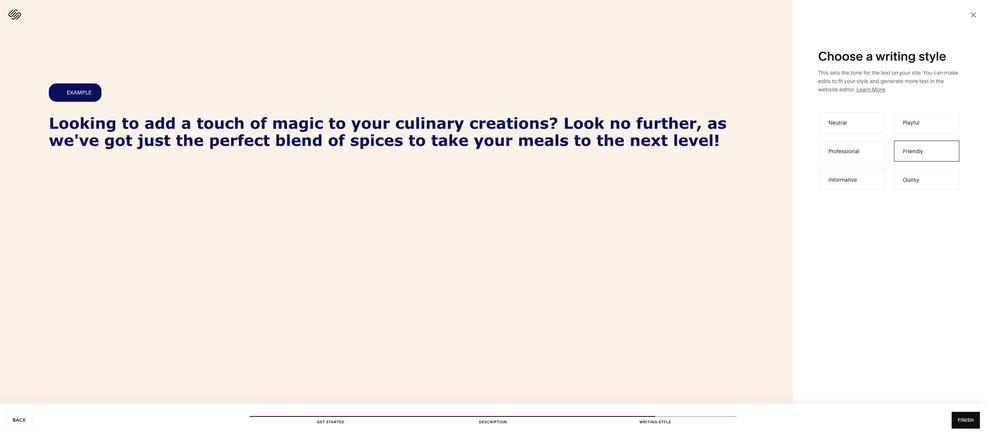Task type: locate. For each thing, give the bounding box(es) containing it.
and
[[870, 78, 879, 85]]

1 horizontal spatial style
[[856, 78, 868, 85]]

of right blend
[[328, 131, 345, 149]]

a right "add"
[[181, 114, 191, 132]]

for
[[864, 69, 870, 76]]

writing
[[876, 49, 916, 64]]

magic
[[272, 114, 323, 132]]

description
[[479, 421, 507, 425]]

of
[[250, 114, 267, 132], [328, 131, 345, 149]]

tone
[[851, 69, 862, 76]]

text
[[881, 69, 890, 76], [919, 78, 929, 85]]

1 vertical spatial style
[[856, 78, 868, 85]]

on
[[892, 69, 898, 76]]

as
[[707, 114, 727, 132]]

a
[[866, 49, 873, 64], [181, 114, 191, 132]]

site.
[[912, 69, 922, 76]]

learn
[[856, 86, 871, 93]]

text left "in" on the top of the page
[[919, 78, 929, 85]]

example
[[67, 89, 92, 96]]

no
[[610, 114, 631, 132]]

back
[[13, 418, 26, 424]]

0 vertical spatial style
[[919, 49, 946, 64]]

to inside this sets the tone for the text on your site. you can make edits to fit your style and generate more text in the website editor.
[[832, 78, 837, 85]]

just
[[138, 131, 171, 149]]

spices
[[350, 131, 403, 149]]

the
[[841, 69, 850, 76], [872, 69, 880, 76], [936, 78, 944, 85], [176, 131, 204, 149], [597, 131, 624, 149]]

further,
[[636, 114, 702, 132]]

style
[[919, 49, 946, 64], [856, 78, 868, 85], [659, 421, 671, 425]]

neutral button
[[820, 112, 885, 133]]

1 horizontal spatial text
[[919, 78, 929, 85]]

perfect
[[209, 131, 270, 149]]

level!
[[673, 131, 720, 149]]

2 horizontal spatial style
[[919, 49, 946, 64]]

informative button
[[820, 169, 885, 190]]

style right writing
[[659, 421, 671, 425]]

meals
[[518, 131, 569, 149]]

to
[[832, 78, 837, 85], [122, 114, 139, 132], [329, 114, 346, 132], [408, 131, 426, 149], [574, 131, 591, 149]]

0 vertical spatial a
[[866, 49, 873, 64]]

can
[[934, 69, 943, 76]]

1 vertical spatial a
[[181, 114, 191, 132]]

of right "touch"
[[250, 114, 267, 132]]

0 horizontal spatial a
[[181, 114, 191, 132]]

generate
[[881, 78, 903, 85]]

0 vertical spatial text
[[881, 69, 890, 76]]

writing
[[639, 421, 658, 425]]

2 vertical spatial style
[[659, 421, 671, 425]]

style up learn
[[856, 78, 868, 85]]

informative
[[828, 176, 857, 183]]

culinary
[[395, 114, 464, 132]]

edits
[[818, 78, 831, 85]]

quirky
[[903, 176, 919, 183]]

blend
[[275, 131, 323, 149]]

a up for
[[866, 49, 873, 64]]

style up you
[[919, 49, 946, 64]]

get started
[[317, 421, 345, 425]]

text left "on"
[[881, 69, 890, 76]]

take
[[431, 131, 469, 149]]

started
[[326, 421, 345, 425]]

neutral
[[828, 119, 847, 126]]

sets
[[830, 69, 840, 76]]

finish button
[[952, 413, 980, 429]]

looking to add a touch of magic to your culinary creations? look no further, as we've got just the perfect blend of spices to take your meals to the next level!
[[49, 114, 727, 149]]

add
[[144, 114, 176, 132]]

your
[[899, 69, 910, 76], [844, 78, 855, 85], [351, 114, 390, 132], [474, 131, 513, 149]]

finish
[[958, 418, 974, 424]]



Task type: describe. For each thing, give the bounding box(es) containing it.
0 horizontal spatial text
[[881, 69, 890, 76]]

0 horizontal spatial style
[[659, 421, 671, 425]]

we've
[[49, 131, 99, 149]]

1 horizontal spatial of
[[328, 131, 345, 149]]

style inside this sets the tone for the text on your site. you can make edits to fit your style and generate more text in the website editor.
[[856, 78, 868, 85]]

get
[[317, 421, 325, 425]]

next
[[630, 131, 668, 149]]

got
[[104, 131, 132, 149]]

learn more link
[[856, 86, 885, 93]]

playful
[[903, 119, 919, 126]]

looking
[[49, 114, 117, 132]]

this
[[818, 69, 828, 76]]

professional button
[[820, 141, 885, 162]]

1 vertical spatial text
[[919, 78, 929, 85]]

quirky button
[[894, 169, 959, 190]]

professional
[[828, 148, 859, 155]]

a inside the looking to add a touch of magic to your culinary creations? look no further, as we've got just the perfect blend of spices to take your meals to the next level!
[[181, 114, 191, 132]]

this sets the tone for the text on your site. you can make edits to fit your style and generate more text in the website editor.
[[818, 69, 958, 93]]

more
[[872, 86, 885, 93]]

look
[[563, 114, 604, 132]]

touch
[[197, 114, 245, 132]]

1 horizontal spatial a
[[866, 49, 873, 64]]

editor.
[[839, 86, 855, 93]]

0 horizontal spatial of
[[250, 114, 267, 132]]

friendly button
[[894, 141, 959, 162]]

playful button
[[894, 112, 959, 133]]

fit
[[838, 78, 843, 85]]

choose
[[818, 49, 863, 64]]

in
[[930, 78, 935, 85]]

choose a writing style
[[818, 49, 946, 64]]

friendly
[[903, 148, 923, 155]]

learn more
[[856, 86, 885, 93]]

you
[[923, 69, 932, 76]]

website
[[818, 86, 838, 93]]

writing style
[[639, 421, 671, 425]]

more
[[905, 78, 918, 85]]

creations?
[[469, 114, 558, 132]]

make
[[944, 69, 958, 76]]

back button
[[6, 413, 32, 429]]



Task type: vqa. For each thing, say whether or not it's contained in the screenshot.
Writing
yes



